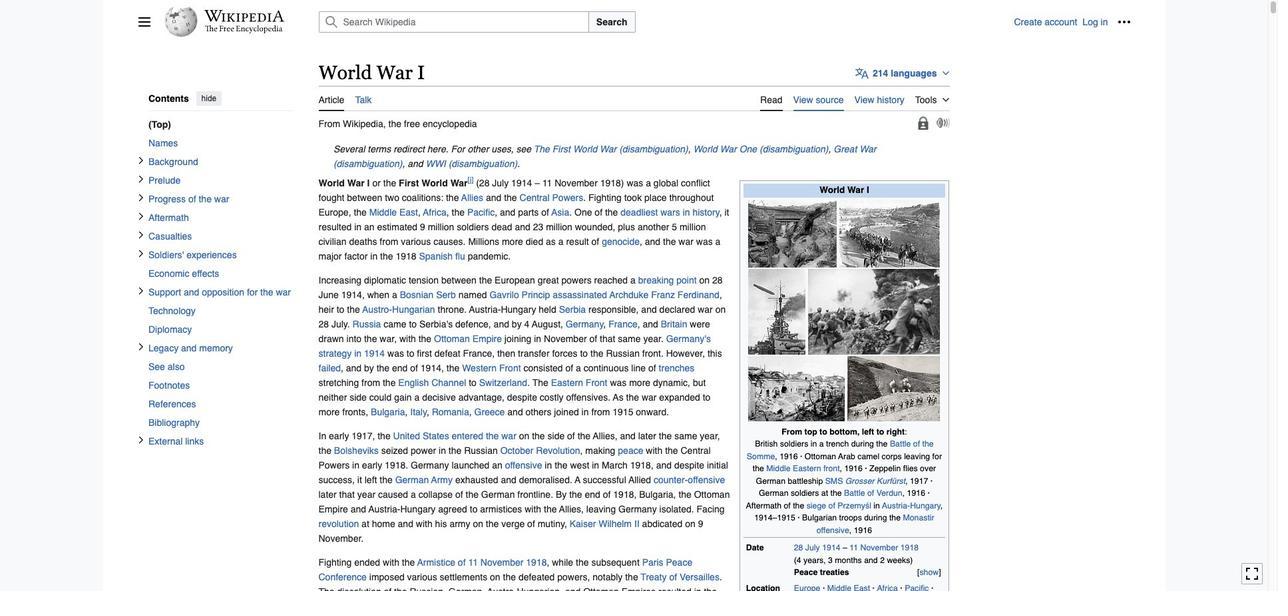 Task type: describe. For each thing, give the bounding box(es) containing it.
4 x small image from the top
[[137, 231, 145, 239]]

1 x small image from the top
[[137, 156, 145, 164]]

page semi-protected image
[[917, 116, 930, 130]]

menu image
[[138, 15, 151, 29]]

listen to this article image
[[937, 118, 950, 128]]

language progressive image
[[856, 66, 869, 80]]

3 x small image from the top
[[137, 193, 145, 201]]

1 x small image from the top
[[137, 212, 145, 220]]



Task type: locate. For each thing, give the bounding box(es) containing it.
personal tools navigation
[[1014, 11, 1135, 33]]

x small image
[[137, 156, 145, 164], [137, 175, 145, 183], [137, 193, 145, 201], [137, 231, 145, 239], [137, 343, 145, 351]]

Search Wikipedia search field
[[319, 11, 589, 33]]

wikipedia image
[[204, 10, 284, 22]]

2 x small image from the top
[[137, 175, 145, 183]]

the free encyclopedia image
[[205, 25, 283, 34]]

3 x small image from the top
[[137, 287, 145, 295]]

2 x small image from the top
[[137, 249, 145, 257]]

note
[[319, 142, 950, 171]]

x small image
[[137, 212, 145, 220], [137, 249, 145, 257], [137, 287, 145, 295], [137, 436, 145, 444]]

4 x small image from the top
[[137, 436, 145, 444]]

None search field
[[303, 11, 1014, 33]]

main content
[[313, 60, 1131, 591]]

fullscreen image
[[1246, 568, 1259, 581]]

5 x small image from the top
[[137, 343, 145, 351]]

log in and more options image
[[1118, 15, 1131, 29]]



Task type: vqa. For each thing, say whether or not it's contained in the screenshot.
regardless
no



